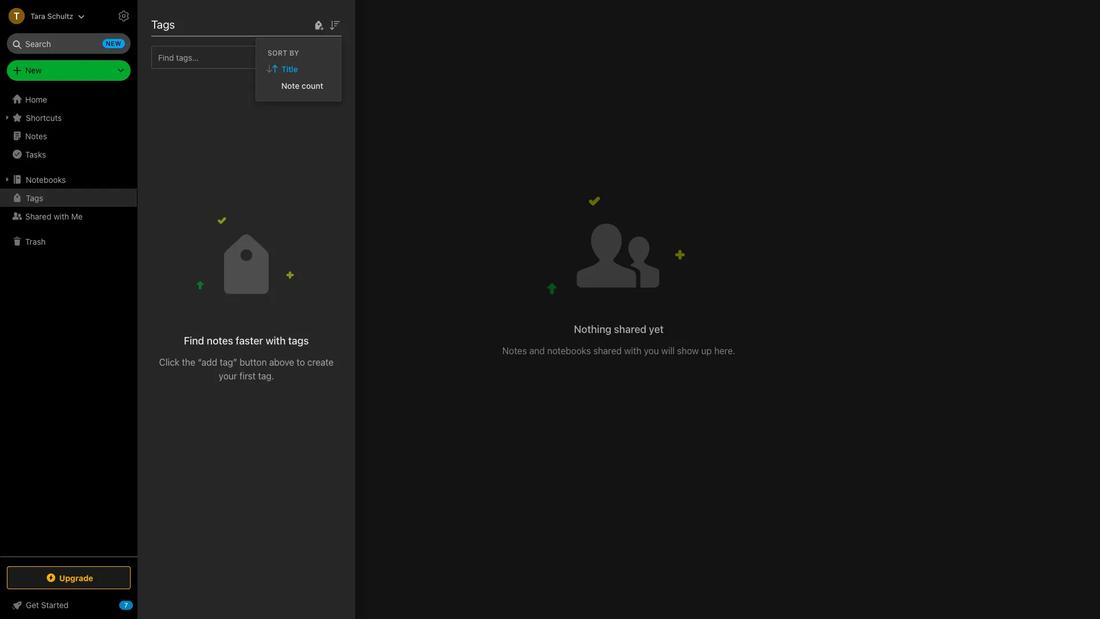 Task type: vqa. For each thing, say whether or not it's contained in the screenshot.
the you
yes



Task type: locate. For each thing, give the bounding box(es) containing it.
notes and notebooks shared with you will show up here.
[[503, 346, 736, 356]]

"add
[[198, 357, 217, 367]]

shared
[[614, 324, 647, 336], [594, 346, 622, 356]]

me
[[217, 16, 233, 29], [71, 211, 83, 221]]

sort options image
[[328, 18, 342, 32]]

click
[[159, 357, 180, 367]]

0 horizontal spatial shared with me
[[25, 211, 83, 221]]

trash link
[[0, 232, 137, 251]]

shortcuts button
[[0, 108, 137, 127]]

Find tags… text field
[[152, 50, 328, 65]]

get started
[[26, 600, 69, 610]]

0 vertical spatial shared
[[155, 16, 191, 29]]

tree
[[0, 90, 138, 556]]

sort
[[268, 48, 288, 57]]

shared with me
[[155, 16, 233, 29], [25, 211, 83, 221]]

0 vertical spatial me
[[217, 16, 233, 29]]

7
[[124, 602, 128, 609]]

0 horizontal spatial tags
[[26, 193, 43, 203]]

notes inside notes link
[[25, 131, 47, 141]]

0 vertical spatial shared
[[614, 324, 647, 336]]

notes link
[[0, 127, 137, 145]]

tags
[[288, 335, 309, 347]]

shared
[[155, 16, 191, 29], [25, 211, 51, 221]]

button
[[240, 357, 267, 367]]

1 vertical spatial shared with me
[[25, 211, 83, 221]]

me down tags button
[[71, 211, 83, 221]]

shared with me link
[[0, 207, 137, 225]]

notebooks
[[548, 346, 591, 356]]

shared down "nothing shared yet"
[[594, 346, 622, 356]]

0 vertical spatial shared with me
[[155, 16, 233, 29]]

Account field
[[0, 5, 85, 28]]

title link
[[256, 61, 341, 77]]

shared with me element
[[138, 0, 1101, 619]]

0 horizontal spatial shared
[[25, 211, 51, 221]]

started
[[41, 600, 69, 610]]

title
[[282, 64, 298, 74]]

tags right settings icon
[[151, 18, 175, 31]]

Help and Learning task checklist field
[[0, 596, 138, 615]]

Search text field
[[15, 33, 123, 54]]

settings image
[[117, 9, 131, 23]]

notebooks
[[26, 175, 66, 184]]

find
[[184, 335, 204, 347]]

tag"
[[220, 357, 237, 367]]

notes left and
[[503, 346, 527, 356]]

create
[[308, 357, 334, 367]]

1 horizontal spatial shared
[[155, 16, 191, 29]]

shared right settings icon
[[155, 16, 191, 29]]

0 vertical spatial tags
[[151, 18, 175, 31]]

click to collapse image
[[133, 598, 142, 612]]

notes inside "shared with me" element
[[503, 346, 527, 356]]

create new tag image
[[312, 18, 326, 32]]

tasks
[[25, 149, 46, 159]]

notes up tasks
[[25, 131, 47, 141]]

the
[[182, 357, 195, 367]]

shared inside "shared with me" element
[[155, 16, 191, 29]]

1 horizontal spatial tags
[[151, 18, 175, 31]]

tag.
[[258, 371, 274, 381]]

1 vertical spatial me
[[71, 211, 83, 221]]

shared inside shared with me link
[[25, 211, 51, 221]]

tags down notebooks
[[26, 193, 43, 203]]

notes
[[25, 131, 47, 141], [503, 346, 527, 356]]

tags
[[151, 18, 175, 31], [26, 193, 43, 203]]

1 vertical spatial shared
[[594, 346, 622, 356]]

note count link
[[256, 77, 341, 94]]

me up find tags… text box
[[217, 16, 233, 29]]

shared up notes and notebooks shared with you will show up here.
[[614, 324, 647, 336]]

shared up trash
[[25, 211, 51, 221]]

1 horizontal spatial notes
[[503, 346, 527, 356]]

expand notebooks image
[[3, 175, 12, 184]]

with up above
[[266, 335, 286, 347]]

faster
[[236, 335, 263, 347]]

with
[[193, 16, 214, 29], [54, 211, 69, 221], [266, 335, 286, 347], [625, 346, 642, 356]]

1 vertical spatial tags
[[26, 193, 43, 203]]

find notes faster with tags
[[184, 335, 309, 347]]

0 vertical spatial notes
[[25, 131, 47, 141]]

1 vertical spatial notes
[[503, 346, 527, 356]]

nothing
[[574, 324, 612, 336]]

notebooks link
[[0, 170, 137, 189]]

shortcuts
[[26, 113, 62, 122]]

click the "add tag" button above to create your first tag.
[[159, 357, 334, 381]]

1 vertical spatial shared
[[25, 211, 51, 221]]

tara schultz
[[30, 11, 73, 20]]

0 horizontal spatial notes
[[25, 131, 47, 141]]

tree containing home
[[0, 90, 138, 556]]



Task type: describe. For each thing, give the bounding box(es) containing it.
get
[[26, 600, 39, 610]]

note
[[282, 81, 300, 90]]

tags button
[[0, 189, 137, 207]]

note count
[[282, 81, 324, 90]]

here.
[[715, 346, 736, 356]]

upgrade button
[[7, 567, 131, 589]]

up
[[702, 346, 712, 356]]

yet
[[649, 324, 664, 336]]

tara
[[30, 11, 45, 20]]

to
[[297, 357, 305, 367]]

your
[[219, 371, 237, 381]]

dropdown list menu
[[256, 61, 341, 94]]

tags inside button
[[26, 193, 43, 203]]

will
[[662, 346, 675, 356]]

show
[[678, 346, 699, 356]]

with left you
[[625, 346, 642, 356]]

tasks button
[[0, 145, 137, 163]]

with up find tags… text box
[[193, 16, 214, 29]]

you
[[644, 346, 659, 356]]

above
[[269, 357, 294, 367]]

first
[[240, 371, 256, 381]]

new
[[106, 40, 122, 47]]

nothing shared yet
[[574, 324, 664, 336]]

notes
[[207, 335, 233, 347]]

1 horizontal spatial me
[[217, 16, 233, 29]]

schultz
[[47, 11, 73, 20]]

home
[[25, 94, 47, 104]]

by
[[290, 48, 299, 57]]

sort by
[[268, 48, 299, 57]]

notes for notes
[[25, 131, 47, 141]]

home link
[[0, 90, 138, 108]]

count
[[302, 81, 324, 90]]

upgrade
[[59, 573, 93, 583]]

with down tags button
[[54, 211, 69, 221]]

1 horizontal spatial shared with me
[[155, 16, 233, 29]]

trash
[[25, 237, 46, 246]]

new search field
[[15, 33, 125, 54]]

Sort field
[[328, 17, 342, 32]]

0 horizontal spatial me
[[71, 211, 83, 221]]

new button
[[7, 60, 131, 81]]

notes for notes and notebooks shared with you will show up here.
[[503, 346, 527, 356]]

new
[[25, 65, 42, 75]]

and
[[530, 346, 545, 356]]



